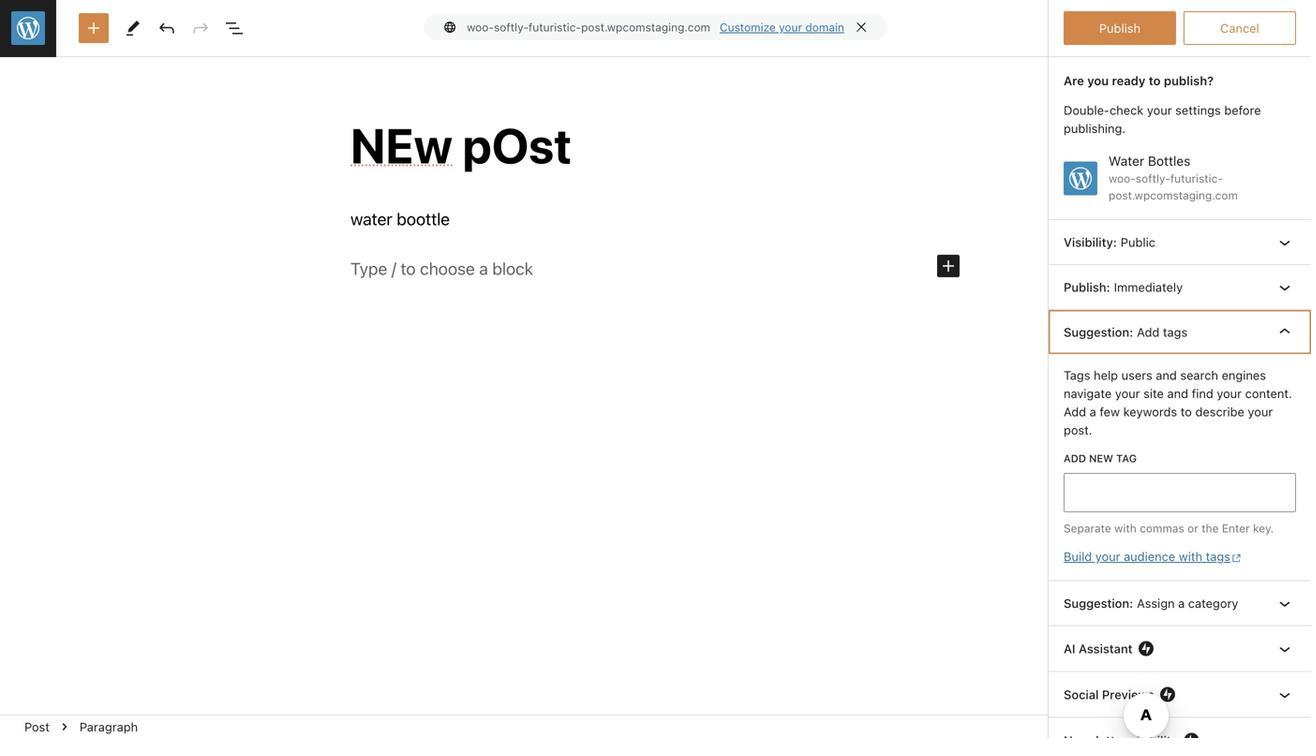 Task type: describe. For each thing, give the bounding box(es) containing it.
block breadcrumb list
[[0, 716, 162, 739]]

are
[[1064, 74, 1085, 88]]

tags help users and search engines navigate your site and find your content. add a few keywords to describe your post.
[[1064, 368, 1293, 437]]

woo- inside "water bottles woo-softly-futuristic- post.wpcomstaging.com"
[[1109, 172, 1136, 185]]

your down users
[[1116, 387, 1141, 401]]

0 vertical spatial woo-
[[467, 21, 494, 34]]

0 horizontal spatial to
[[1149, 74, 1161, 88]]

search
[[1181, 368, 1219, 382]]

publish:
[[1064, 280, 1111, 294]]

publish: immediately
[[1064, 280, 1183, 294]]

settings
[[1176, 103, 1222, 117]]

your left domain at top right
[[779, 21, 803, 34]]

ai assistant
[[1064, 642, 1133, 656]]

tags inside the build your audience with tags "link"
[[1206, 550, 1231, 564]]

few
[[1100, 405, 1121, 419]]

the
[[1202, 522, 1219, 536]]

publish button
[[1085, 11, 1149, 45]]

a inside tags help users and search engines navigate your site and find your content. add a few keywords to describe your post.
[[1090, 405, 1097, 419]]

your up describe
[[1217, 387, 1242, 401]]

key.
[[1254, 522, 1274, 536]]

post
[[24, 721, 50, 735]]

redo image
[[189, 17, 212, 39]]

bottles
[[1149, 153, 1191, 169]]

softly- inside "water bottles woo-softly-futuristic- post.wpcomstaging.com"
[[1136, 172, 1171, 185]]

0 vertical spatial and
[[1156, 368, 1177, 382]]

ready
[[1113, 74, 1146, 88]]

immediately
[[1115, 280, 1183, 294]]

tools image
[[122, 17, 144, 39]]

water
[[1109, 153, 1145, 169]]

0 vertical spatial futuristic-
[[529, 21, 581, 34]]

navigate
[[1064, 387, 1112, 401]]

enter
[[1223, 522, 1250, 536]]

separate
[[1064, 522, 1112, 536]]

ai assistant button
[[1049, 627, 1312, 672]]

social
[[1064, 688, 1099, 702]]

publish for publish button
[[1100, 21, 1141, 35]]

are you ready to publish?
[[1064, 74, 1214, 88]]

keywords
[[1124, 405, 1178, 419]]

1 vertical spatial post.wpcomstaging.com
[[1109, 189, 1239, 202]]

find
[[1192, 387, 1214, 401]]

users
[[1122, 368, 1153, 382]]

publish?
[[1164, 74, 1214, 88]]

0 vertical spatial with
[[1115, 522, 1137, 536]]

publishing.
[[1064, 122, 1126, 136]]

or
[[1188, 522, 1199, 536]]

to inside tags help users and search engines navigate your site and find your content. add a few keywords to describe your post.
[[1181, 405, 1193, 419]]

build
[[1064, 550, 1093, 564]]

2 vertical spatial add
[[1064, 453, 1087, 465]]

tag
[[1117, 453, 1137, 465]]

publish for publish dropdown button
[[1096, 21, 1137, 35]]

your down content. on the right
[[1248, 405, 1274, 419]]



Task type: locate. For each thing, give the bounding box(es) containing it.
to
[[1149, 74, 1161, 88], [1181, 405, 1193, 419]]

and up site
[[1156, 368, 1177, 382]]

toggle block inserter image
[[83, 17, 105, 39]]

visibility:
[[1064, 235, 1117, 249]]

2 suggestion: from the top
[[1064, 597, 1134, 611]]

and right site
[[1168, 387, 1189, 401]]

suggestion: add tags
[[1064, 325, 1188, 339]]

your right build
[[1096, 550, 1121, 564]]

post button
[[17, 716, 57, 739]]

document overview image
[[223, 17, 246, 39]]

suggestion: up 'ai assistant'
[[1064, 597, 1134, 611]]

2 publish from the left
[[1100, 21, 1141, 35]]

publish inside dropdown button
[[1096, 21, 1137, 35]]

describe
[[1196, 405, 1245, 419]]

your
[[779, 21, 803, 34], [1148, 103, 1173, 117], [1116, 387, 1141, 401], [1217, 387, 1242, 401], [1248, 405, 1274, 419], [1096, 550, 1121, 564]]

1 suggestion: from the top
[[1064, 325, 1134, 339]]

with
[[1115, 522, 1137, 536], [1179, 550, 1203, 564]]

tags down the
[[1206, 550, 1231, 564]]

1 vertical spatial with
[[1179, 550, 1203, 564]]

visibility: public
[[1064, 235, 1156, 249]]

commas
[[1140, 522, 1185, 536]]

1 vertical spatial tags
[[1206, 550, 1231, 564]]

tags up search
[[1163, 325, 1188, 339]]

site icon image
[[1064, 162, 1098, 195]]

assistant
[[1079, 642, 1133, 656]]

check
[[1110, 103, 1144, 117]]

social previews button
[[1049, 673, 1312, 718]]

a left few
[[1090, 405, 1097, 419]]

0 vertical spatial a
[[1090, 405, 1097, 419]]

0 vertical spatial softly-
[[494, 21, 529, 34]]

with down or
[[1179, 550, 1203, 564]]

1 vertical spatial suggestion:
[[1064, 597, 1134, 611]]

help
[[1094, 368, 1119, 382]]

post.
[[1064, 423, 1093, 437]]

ai
[[1064, 642, 1076, 656]]

a
[[1090, 405, 1097, 419], [1179, 597, 1185, 611]]

site
[[1144, 387, 1164, 401]]

before
[[1225, 103, 1262, 117]]

water bottles woo-softly-futuristic- post.wpcomstaging.com
[[1109, 153, 1239, 202]]

editor content region
[[0, 57, 1311, 715]]

cancel button
[[1184, 11, 1297, 45]]

1 horizontal spatial woo-
[[1109, 172, 1136, 185]]

add block image
[[938, 255, 960, 278]]

add left new
[[1064, 453, 1087, 465]]

1 vertical spatial and
[[1168, 387, 1189, 401]]

0 horizontal spatial with
[[1115, 522, 1137, 536]]

paragraph
[[80, 720, 138, 735]]

suggestion: for suggestion: add tags
[[1064, 325, 1134, 339]]

suggestion: assign a category
[[1064, 597, 1239, 611]]

build your audience with tags link
[[1064, 550, 1243, 565]]

add
[[1138, 325, 1160, 339], [1064, 405, 1087, 419], [1064, 453, 1087, 465]]

woo-softly-futuristic-post.wpcomstaging.com customize your domain
[[467, 21, 845, 34]]

0 vertical spatial post.wpcomstaging.com
[[581, 21, 711, 34]]

add inside tags help users and search engines navigate your site and find your content. add a few keywords to describe your post.
[[1064, 405, 1087, 419]]

publish
[[1096, 21, 1137, 35], [1100, 21, 1141, 35]]

1 horizontal spatial with
[[1179, 550, 1203, 564]]

cancel
[[1221, 21, 1260, 35]]

separate with commas or the enter key.
[[1064, 522, 1274, 536]]

category
[[1189, 597, 1239, 611]]

post.wpcomstaging.com
[[581, 21, 711, 34], [1109, 189, 1239, 202]]

with up build your audience with tags
[[1115, 522, 1137, 536]]

1 horizontal spatial post.wpcomstaging.com
[[1109, 189, 1239, 202]]

add up users
[[1138, 325, 1160, 339]]

engines
[[1222, 368, 1267, 382]]

0 horizontal spatial a
[[1090, 405, 1097, 419]]

with inside the build your audience with tags "link"
[[1179, 550, 1203, 564]]

social previews
[[1064, 688, 1155, 702]]

and
[[1156, 368, 1177, 382], [1168, 387, 1189, 401]]

0 vertical spatial add
[[1138, 325, 1160, 339]]

public
[[1121, 235, 1156, 249]]

1 horizontal spatial tags
[[1206, 550, 1231, 564]]

double-check your settings before publishing.
[[1064, 103, 1262, 136]]

domain
[[806, 21, 845, 34]]

your inside the build your audience with tags "link"
[[1096, 550, 1121, 564]]

suggestion:
[[1064, 325, 1134, 339], [1064, 597, 1134, 611]]

build your audience with tags
[[1064, 550, 1231, 564]]

0 horizontal spatial tags
[[1163, 325, 1188, 339]]

publish button
[[1064, 11, 1177, 45]]

undo image
[[156, 17, 178, 39]]

double-
[[1064, 103, 1110, 117]]

your right check
[[1148, 103, 1173, 117]]

0 vertical spatial suggestion:
[[1064, 325, 1134, 339]]

1 vertical spatial softly-
[[1136, 172, 1171, 185]]

1 vertical spatial futuristic-
[[1171, 172, 1224, 185]]

1 publish from the left
[[1096, 21, 1137, 35]]

customize your domain button
[[720, 21, 845, 34]]

audience
[[1124, 550, 1176, 564]]

0 horizontal spatial futuristic-
[[529, 21, 581, 34]]

1 vertical spatial to
[[1181, 405, 1193, 419]]

softly-
[[494, 21, 529, 34], [1136, 172, 1171, 185]]

your inside double-check your settings before publishing.
[[1148, 103, 1173, 117]]

1 vertical spatial add
[[1064, 405, 1087, 419]]

tags
[[1163, 325, 1188, 339], [1206, 550, 1231, 564]]

1 vertical spatial woo-
[[1109, 172, 1136, 185]]

futuristic- inside "water bottles woo-softly-futuristic- post.wpcomstaging.com"
[[1171, 172, 1224, 185]]

1 horizontal spatial futuristic-
[[1171, 172, 1224, 185]]

add up the post.
[[1064, 405, 1087, 419]]

new
[[1090, 453, 1114, 465]]

you
[[1088, 74, 1109, 88]]

to right the "ready"
[[1149, 74, 1161, 88]]

content.
[[1246, 387, 1293, 401]]

suggestion: for suggestion: assign a category
[[1064, 597, 1134, 611]]

1 vertical spatial a
[[1179, 597, 1185, 611]]

0 horizontal spatial woo-
[[467, 21, 494, 34]]

1 horizontal spatial to
[[1181, 405, 1193, 419]]

0 vertical spatial tags
[[1163, 325, 1188, 339]]

customize
[[720, 21, 776, 34]]

0 horizontal spatial softly-
[[494, 21, 529, 34]]

assign
[[1138, 597, 1175, 611]]

0 horizontal spatial post.wpcomstaging.com
[[581, 21, 711, 34]]

add new tag
[[1064, 453, 1137, 465]]

to down the find
[[1181, 405, 1193, 419]]

previews
[[1103, 688, 1155, 702]]

1 horizontal spatial softly-
[[1136, 172, 1171, 185]]

0 vertical spatial to
[[1149, 74, 1161, 88]]

tags
[[1064, 368, 1091, 382]]

1 horizontal spatial a
[[1179, 597, 1185, 611]]

publish inside button
[[1100, 21, 1141, 35]]

suggestion: up help
[[1064, 325, 1134, 339]]

a right assign
[[1179, 597, 1185, 611]]

futuristic-
[[529, 21, 581, 34], [1171, 172, 1224, 185]]

woo-
[[467, 21, 494, 34], [1109, 172, 1136, 185]]



Task type: vqa. For each thing, say whether or not it's contained in the screenshot.
the Build your audience with tags
yes



